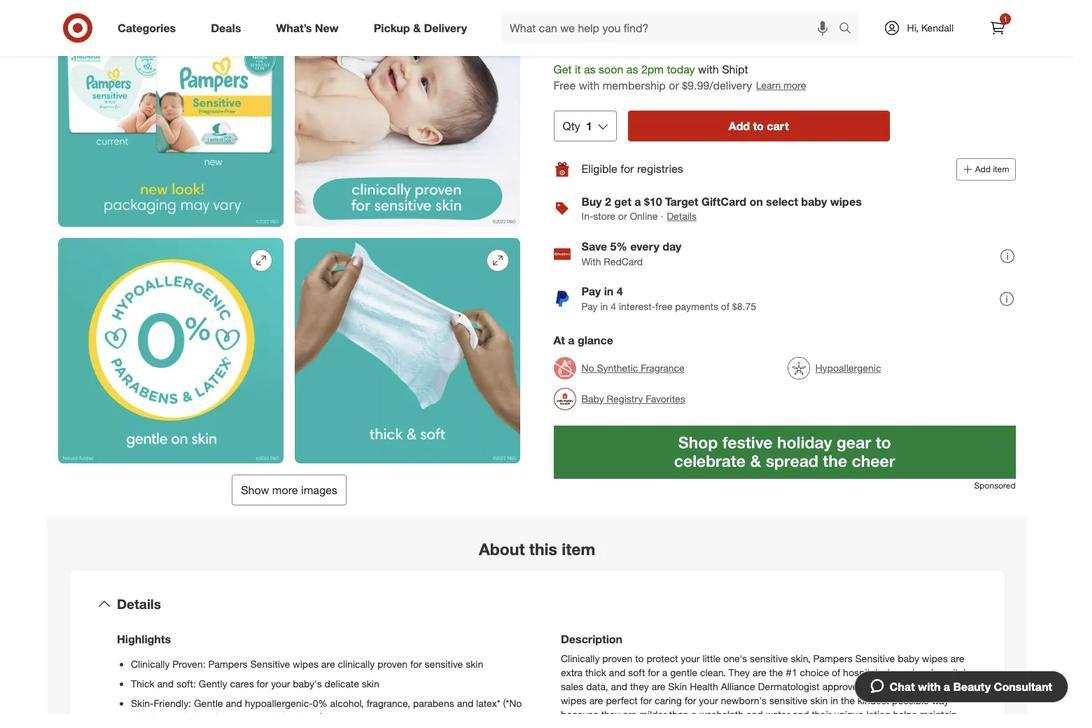Task type: vqa. For each thing, say whether or not it's contained in the screenshot.
Love image
no



Task type: describe. For each thing, give the bounding box(es) containing it.
pampers sensitive baby wipes (select count), 3 of 10 image
[[58, 2, 284, 227]]

beauty
[[954, 680, 991, 694]]

pampers sensitive baby wipes (select count), 4 of 10 image
[[295, 2, 521, 227]]

add for add item
[[976, 164, 992, 174]]

sensitive up parabens
[[425, 658, 463, 670]]

change
[[670, 42, 704, 54]]

1 vertical spatial they
[[602, 709, 620, 715]]

2 horizontal spatial baby
[[954, 681, 975, 693]]

image gallery element
[[58, 0, 521, 506]]

2 as from the left
[[627, 63, 639, 77]]

proven:
[[173, 658, 206, 670]]

pampers sensitive baby wipes (select count), 5 of 10 image
[[58, 238, 284, 464]]

online
[[630, 210, 659, 222]]

wipes up baby's
[[293, 658, 319, 670]]

2pm
[[642, 63, 664, 77]]

clean.
[[700, 667, 726, 679]]

0 vertical spatial in
[[605, 285, 614, 299]]

of inside pay in 4 pay in 4 interest-free payments of $8.75
[[722, 301, 730, 313]]

alcohol
[[167, 712, 199, 715]]

sponsored
[[975, 481, 1016, 491]]

latex)
[[299, 712, 323, 715]]

extra
[[561, 667, 583, 679]]

same day delivery
[[554, 25, 654, 39]]

for up than
[[685, 695, 697, 707]]

1 horizontal spatial 4
[[617, 285, 624, 299]]

thick
[[586, 667, 607, 679]]

about this item
[[479, 540, 596, 559]]

details button
[[81, 582, 994, 627]]

0%
[[313, 698, 328, 710]]

skin
[[669, 681, 688, 693]]

protect
[[647, 653, 678, 665]]

$9.99/delivery
[[683, 79, 753, 93]]

hospital
[[932, 667, 966, 679]]

description clinically proven to protect your little one's sensitive skin, pampers sensitive baby wipes are extra thick and soft for a gentle clean. they are the #1 choice of hospitals, based on hospital sales data, and they are skin health alliance dermatologist approved. pampers sensitive baby wipes are perfect for caring for your newborn's sensitive skin in the kindest possible way because they are milder than a washcloth and water and their unique lotion helps main
[[561, 632, 980, 715]]

a down protect
[[663, 667, 668, 679]]

and down gentle
[[202, 712, 218, 715]]

sensitive down 'dermatologist'
[[770, 695, 808, 707]]

from
[[601, 41, 624, 55]]

add to cart button
[[629, 111, 890, 141]]

more inside button
[[272, 484, 298, 498]]

buy
[[582, 195, 603, 209]]

baby registry favorites button
[[554, 384, 686, 415]]

and up perfect
[[611, 681, 628, 693]]

learn
[[757, 80, 782, 91]]

choice
[[800, 667, 830, 679]]

what's new link
[[264, 13, 356, 43]]

for down protect
[[648, 667, 660, 679]]

get
[[615, 195, 632, 209]]

hi,
[[908, 22, 919, 34]]

skin,
[[791, 653, 811, 665]]

way
[[932, 695, 949, 707]]

are up "hospital"
[[951, 653, 965, 665]]

cart
[[768, 119, 790, 133]]

fragrance
[[641, 362, 685, 374]]

details inside dropdown button
[[117, 596, 161, 612]]

target
[[666, 195, 699, 209]]

qty
[[563, 119, 581, 133]]

in inside description clinically proven to protect your little one's sensitive skin, pampers sensitive baby wipes are extra thick and soft for a gentle clean. they are the #1 choice of hospitals, based on hospital sales data, and they are skin health alliance dermatologist approved. pampers sensitive baby wipes are perfect for caring for your newborn's sensitive skin in the kindest possible way because they are milder than a washcloth and water and their unique lotion helps main
[[831, 695, 839, 707]]

at a glance
[[554, 334, 614, 348]]

gentle
[[671, 667, 698, 679]]

soft
[[629, 667, 645, 679]]

approved.
[[823, 681, 866, 693]]

consultant
[[994, 680, 1053, 694]]

milder
[[640, 709, 667, 715]]

get it as soon as 2pm today with shipt free with membership or $9.99/delivery learn more
[[554, 63, 807, 93]]

data,
[[586, 681, 608, 693]]

0 horizontal spatial pampers
[[208, 658, 248, 670]]

synthetic
[[598, 362, 639, 374]]

images
[[301, 484, 338, 498]]

no
[[582, 362, 595, 374]]

clinically proven: pampers sensitive wipes are clinically proven for sensitive skin
[[131, 658, 484, 670]]

buy 2 get a $10 target giftcard on select baby wipes in-store or online ∙ details
[[582, 195, 863, 222]]

latex*
[[476, 698, 501, 710]]

unique
[[834, 709, 864, 715]]

clinically
[[338, 658, 375, 670]]

1 vertical spatial 1
[[587, 119, 593, 133]]

0 horizontal spatial skin
[[362, 678, 380, 690]]

and left latex*
[[457, 698, 474, 710]]

a right than
[[692, 709, 697, 715]]

1 vertical spatial with
[[579, 79, 600, 93]]

get
[[554, 63, 572, 77]]

kindest
[[858, 695, 890, 707]]

to 92128
[[554, 41, 598, 55]]

what's new
[[276, 21, 339, 35]]

delivery for pickup & delivery
[[424, 21, 467, 35]]

parabens
[[413, 698, 454, 710]]

add item button
[[957, 158, 1016, 181]]

than
[[670, 709, 689, 715]]

caring
[[655, 695, 682, 707]]

chat
[[890, 680, 915, 694]]

and up "no"
[[226, 698, 242, 710]]

proven inside description clinically proven to protect your little one's sensitive skin, pampers sensitive baby wipes are extra thick and soft for a gentle clean. they are the #1 choice of hospitals, based on hospital sales data, and they are skin health alliance dermatologist approved. pampers sensitive baby wipes are perfect for caring for your newborn's sensitive skin in the kindest possible way because they are milder than a washcloth and water and their unique lotion helps main
[[603, 653, 633, 665]]

wipes inside buy 2 get a $10 target giftcard on select baby wipes in-store or online ∙ details
[[831, 195, 863, 209]]

this
[[530, 540, 558, 559]]

and down newborn's
[[747, 709, 763, 715]]

#1
[[786, 667, 798, 679]]

deals link
[[199, 13, 259, 43]]

no synthetic fragrance button
[[554, 353, 685, 384]]

add to cart
[[729, 119, 790, 133]]

are down perfect
[[623, 709, 637, 715]]

what's
[[276, 21, 312, 35]]

baby inside buy 2 get a $10 target giftcard on select baby wipes in-store or online ∙ details
[[802, 195, 828, 209]]

1 horizontal spatial pampers
[[814, 653, 853, 665]]

0 horizontal spatial sensitive
[[250, 658, 290, 670]]

save 5% every day with redcard
[[582, 240, 682, 268]]

wipes up because
[[561, 695, 587, 707]]

1 horizontal spatial sensitive
[[856, 653, 895, 665]]

sensitive up #1
[[750, 653, 788, 665]]

rubbing
[[131, 712, 165, 715]]

they
[[729, 667, 750, 679]]

possible
[[893, 695, 929, 707]]

with inside button
[[918, 680, 941, 694]]

select
[[767, 195, 799, 209]]

$10
[[645, 195, 663, 209]]

or inside buy 2 get a $10 target giftcard on select baby wipes in-store or online ∙ details
[[619, 210, 628, 222]]

fragrance,
[[367, 698, 411, 710]]

pickup & delivery
[[374, 21, 467, 35]]

0 vertical spatial your
[[681, 653, 700, 665]]

pampers sensitive baby wipes (select count), 6 of 10 image
[[295, 238, 521, 464]]

every
[[631, 240, 660, 254]]

giftcard
[[702, 195, 747, 209]]

dermatologist
[[758, 681, 820, 693]]

hypoallergenic
[[816, 362, 882, 374]]



Task type: locate. For each thing, give the bounding box(es) containing it.
and left the soft:
[[157, 678, 174, 690]]

in left interest-
[[601, 301, 609, 313]]

1 vertical spatial in
[[601, 301, 609, 313]]

skin up their
[[811, 695, 828, 707]]

0 horizontal spatial details
[[117, 596, 161, 612]]

1 vertical spatial to
[[754, 119, 765, 133]]

pay in 4 pay in 4 interest-free payments of $8.75
[[582, 285, 757, 313]]

to left cart
[[754, 119, 765, 133]]

1 horizontal spatial clinically
[[561, 653, 600, 665]]

buy 2 get a $10 target giftcard on select baby wipes link
[[582, 195, 863, 209]]

the up unique
[[841, 695, 855, 707]]

cares
[[230, 678, 254, 690]]

1 horizontal spatial to
[[635, 653, 644, 665]]

lotion
[[867, 709, 891, 715]]

for up milder
[[641, 695, 652, 707]]

1 horizontal spatial delivery
[[611, 25, 654, 39]]

registry
[[607, 393, 644, 405]]

1 vertical spatial details
[[117, 596, 161, 612]]

change button
[[669, 40, 704, 56]]

wipes up "hospital"
[[923, 653, 948, 665]]

sensitive
[[750, 653, 788, 665], [425, 658, 463, 670], [770, 695, 808, 707]]

or inside get it as soon as 2pm today with shipt free with membership or $9.99/delivery learn more
[[670, 79, 680, 93]]

1 horizontal spatial the
[[841, 695, 855, 707]]

a right get on the top right of page
[[635, 195, 642, 209]]

1 as from the left
[[585, 63, 596, 77]]

1 horizontal spatial or
[[670, 79, 680, 93]]

1 vertical spatial 4
[[611, 301, 617, 313]]

details down target
[[667, 210, 697, 222]]

a
[[635, 195, 642, 209], [569, 334, 575, 348], [663, 667, 668, 679], [944, 680, 951, 694], [692, 709, 697, 715]]

pay up glance
[[582, 301, 598, 313]]

pampers
[[814, 653, 853, 665], [208, 658, 248, 670], [869, 681, 908, 693]]

0 horizontal spatial with
[[579, 79, 600, 93]]

with
[[699, 63, 720, 77], [579, 79, 600, 93], [918, 680, 941, 694]]

free
[[656, 301, 673, 313]]

more right "learn"
[[784, 80, 807, 91]]

on left select
[[750, 195, 764, 209]]

2 horizontal spatial skin
[[811, 695, 828, 707]]

advertisement region
[[554, 426, 1016, 479]]

0 vertical spatial skin
[[466, 658, 484, 670]]

∙
[[661, 210, 664, 222]]

search
[[833, 22, 866, 36]]

learn more button
[[756, 78, 808, 94]]

baby
[[802, 195, 828, 209], [898, 653, 920, 665], [954, 681, 975, 693]]

clinically up extra
[[561, 653, 600, 665]]

sales
[[561, 681, 584, 693]]

water
[[766, 709, 790, 715]]

in up their
[[831, 695, 839, 707]]

as
[[585, 63, 596, 77], [627, 63, 639, 77]]

as up 'membership'
[[627, 63, 639, 77]]

0 vertical spatial with
[[699, 63, 720, 77]]

1 horizontal spatial 1
[[1004, 15, 1008, 23]]

are right they
[[753, 667, 767, 679]]

0 horizontal spatial clinically
[[131, 658, 170, 670]]

0 vertical spatial details
[[667, 210, 697, 222]]

baby right select
[[802, 195, 828, 209]]

the
[[770, 667, 784, 679], [841, 695, 855, 707]]

pampers up cares
[[208, 658, 248, 670]]

1 horizontal spatial skin
[[466, 658, 484, 670]]

0 vertical spatial they
[[630, 681, 649, 693]]

1 vertical spatial pay
[[582, 301, 598, 313]]

as right it
[[585, 63, 596, 77]]

hypoallergenic-
[[245, 698, 313, 710]]

for right eligible
[[621, 162, 635, 176]]

1 vertical spatial the
[[841, 695, 855, 707]]

about
[[479, 540, 525, 559]]

1 vertical spatial skin
[[362, 678, 380, 690]]

1 horizontal spatial as
[[627, 63, 639, 77]]

2 vertical spatial baby
[[954, 681, 975, 693]]

add item
[[976, 164, 1010, 174]]

0 horizontal spatial more
[[272, 484, 298, 498]]

of inside description clinically proven to protect your little one's sensitive skin, pampers sensitive baby wipes are extra thick and soft for a gentle clean. they are the #1 choice of hospitals, based on hospital sales data, and they are skin health alliance dermatologist approved. pampers sensitive baby wipes are perfect for caring for your newborn's sensitive skin in the kindest possible way because they are milder than a washcloth and water and their unique lotion helps main
[[832, 667, 841, 679]]

a down "hospital"
[[944, 680, 951, 694]]

1 vertical spatial or
[[619, 210, 628, 222]]

proven
[[603, 653, 633, 665], [378, 658, 408, 670]]

add for add to cart
[[729, 119, 751, 133]]

hospitals,
[[844, 667, 885, 679]]

search button
[[833, 13, 866, 46]]

details up highlights
[[117, 596, 161, 612]]

to inside description clinically proven to protect your little one's sensitive skin, pampers sensitive baby wipes are extra thick and soft for a gentle clean. they are the #1 choice of hospitals, based on hospital sales data, and they are skin health alliance dermatologist approved. pampers sensitive baby wipes are perfect for caring for your newborn's sensitive skin in the kindest possible way because they are milder than a washcloth and water and their unique lotion helps main
[[635, 653, 644, 665]]

0 horizontal spatial they
[[602, 709, 620, 715]]

0 vertical spatial the
[[770, 667, 784, 679]]

1 horizontal spatial baby
[[898, 653, 920, 665]]

washcloth
[[700, 709, 744, 715]]

highlights
[[117, 632, 171, 646]]

rubber
[[267, 712, 297, 715]]

skin-
[[131, 698, 154, 710]]

2 horizontal spatial sensitive
[[911, 681, 951, 693]]

and
[[609, 667, 626, 679], [157, 678, 174, 690], [611, 681, 628, 693], [226, 698, 242, 710], [457, 698, 474, 710], [747, 709, 763, 715], [793, 709, 810, 715], [202, 712, 218, 715]]

alcohol,
[[330, 698, 364, 710]]

92128
[[567, 41, 598, 55]]

1 horizontal spatial add
[[976, 164, 992, 174]]

and left soft
[[609, 667, 626, 679]]

with down it
[[579, 79, 600, 93]]

0 vertical spatial 4
[[617, 285, 624, 299]]

2 horizontal spatial to
[[754, 119, 765, 133]]

skin-friendly: gentle and hypoallergenic-0% alcohol, fragrance, parabens and latex* (*no rubbing alcohol and no natural rubber latex)
[[131, 698, 522, 715]]

a right at
[[569, 334, 575, 348]]

save
[[582, 240, 608, 254]]

0 vertical spatial more
[[784, 80, 807, 91]]

store
[[594, 210, 616, 222]]

2 vertical spatial your
[[699, 695, 718, 707]]

for right cares
[[257, 678, 268, 690]]

add inside button
[[729, 119, 751, 133]]

sensitive up way
[[911, 681, 951, 693]]

your up hypoallergenic-
[[271, 678, 290, 690]]

2 vertical spatial with
[[918, 680, 941, 694]]

chat with a beauty consultant
[[890, 680, 1053, 694]]

1 vertical spatial item
[[562, 540, 596, 559]]

1 vertical spatial more
[[272, 484, 298, 498]]

payments
[[676, 301, 719, 313]]

skin inside description clinically proven to protect your little one's sensitive skin, pampers sensitive baby wipes are extra thick and soft for a gentle clean. they are the #1 choice of hospitals, based on hospital sales data, and they are skin health alliance dermatologist approved. pampers sensitive baby wipes are perfect for caring for your newborn's sensitive skin in the kindest possible way because they are milder than a washcloth and water and their unique lotion helps main
[[811, 695, 828, 707]]

item inside "button"
[[994, 164, 1010, 174]]

0 vertical spatial item
[[994, 164, 1010, 174]]

1 horizontal spatial proven
[[603, 653, 633, 665]]

0 vertical spatial baby
[[802, 195, 828, 209]]

skin down clinically
[[362, 678, 380, 690]]

delivery up from poway
[[611, 25, 654, 39]]

details inside buy 2 get a $10 target giftcard on select baby wipes in-store or online ∙ details
[[667, 210, 697, 222]]

0 vertical spatial pay
[[582, 285, 602, 299]]

day
[[663, 240, 682, 254]]

proven up soft
[[603, 653, 633, 665]]

0 vertical spatial of
[[722, 301, 730, 313]]

are
[[951, 653, 965, 665], [321, 658, 335, 670], [753, 667, 767, 679], [652, 681, 666, 693], [590, 695, 604, 707], [623, 709, 637, 715]]

2
[[606, 195, 612, 209]]

skin up latex*
[[466, 658, 484, 670]]

4 up interest-
[[617, 285, 624, 299]]

4 left interest-
[[611, 301, 617, 313]]

or down get on the top right of page
[[619, 210, 628, 222]]

on
[[750, 195, 764, 209], [918, 667, 929, 679]]

or down today
[[670, 79, 680, 93]]

1 horizontal spatial they
[[630, 681, 649, 693]]

they down perfect
[[602, 709, 620, 715]]

sensitive up hospitals,
[[856, 653, 895, 665]]

1 horizontal spatial more
[[784, 80, 807, 91]]

delivery for same day delivery
[[611, 25, 654, 39]]

helps
[[894, 709, 917, 715]]

today
[[668, 63, 696, 77]]

pickup
[[374, 21, 410, 35]]

to up soft
[[635, 653, 644, 665]]

0 horizontal spatial on
[[750, 195, 764, 209]]

1 horizontal spatial of
[[832, 667, 841, 679]]

pay
[[582, 285, 602, 299], [582, 301, 598, 313]]

for up parabens
[[411, 658, 422, 670]]

2 vertical spatial to
[[635, 653, 644, 665]]

new
[[315, 21, 339, 35]]

0 horizontal spatial or
[[619, 210, 628, 222]]

baby up based
[[898, 653, 920, 665]]

1 vertical spatial of
[[832, 667, 841, 679]]

0 horizontal spatial 1
[[587, 119, 593, 133]]

kendall
[[922, 22, 954, 34]]

0 horizontal spatial delivery
[[424, 21, 467, 35]]

0 horizontal spatial add
[[729, 119, 751, 133]]

1 vertical spatial your
[[271, 678, 290, 690]]

0 horizontal spatial as
[[585, 63, 596, 77]]

with up way
[[918, 680, 941, 694]]

sensitive up thick and soft: gently cares for your baby's delicate skin
[[250, 658, 290, 670]]

your down health
[[699, 695, 718, 707]]

proven right clinically
[[378, 658, 408, 670]]

on right based
[[918, 667, 929, 679]]

chat with a beauty consultant button
[[854, 671, 1069, 703]]

more right show
[[272, 484, 298, 498]]

1 right qty
[[587, 119, 593, 133]]

on inside description clinically proven to protect your little one's sensitive skin, pampers sensitive baby wipes are extra thick and soft for a gentle clean. they are the #1 choice of hospitals, based on hospital sales data, and they are skin health alliance dermatologist approved. pampers sensitive baby wipes are perfect for caring for your newborn's sensitive skin in the kindest possible way because they are milder than a washcloth and water and their unique lotion helps main
[[918, 667, 929, 679]]

show more images button
[[232, 475, 347, 506]]

2 horizontal spatial with
[[918, 680, 941, 694]]

1 vertical spatial baby
[[898, 653, 920, 665]]

are up delicate
[[321, 658, 335, 670]]

pampers down based
[[869, 681, 908, 693]]

glance
[[578, 334, 614, 348]]

health
[[690, 681, 719, 693]]

2 pay from the top
[[582, 301, 598, 313]]

0 horizontal spatial the
[[770, 667, 784, 679]]

1 vertical spatial add
[[976, 164, 992, 174]]

soon
[[599, 63, 624, 77]]

registries
[[638, 162, 684, 176]]

item
[[994, 164, 1010, 174], [562, 540, 596, 559]]

they down soft
[[630, 681, 649, 693]]

hi, kendall
[[908, 22, 954, 34]]

are up caring
[[652, 681, 666, 693]]

baby down "hospital"
[[954, 681, 975, 693]]

their
[[812, 709, 832, 715]]

0 horizontal spatial of
[[722, 301, 730, 313]]

and left their
[[793, 709, 810, 715]]

pay down with
[[582, 285, 602, 299]]

&
[[413, 21, 421, 35]]

to inside add to cart button
[[754, 119, 765, 133]]

the left #1
[[770, 667, 784, 679]]

qty 1
[[563, 119, 593, 133]]

0 horizontal spatial proven
[[378, 658, 408, 670]]

1 horizontal spatial on
[[918, 667, 929, 679]]

with up $9.99/delivery on the top right
[[699, 63, 720, 77]]

0 vertical spatial to
[[554, 41, 564, 55]]

delivery inside "pickup & delivery" link
[[424, 21, 467, 35]]

a inside button
[[944, 680, 951, 694]]

0 vertical spatial add
[[729, 119, 751, 133]]

baby registry favorites
[[582, 393, 686, 405]]

1 right kendall at the top of page
[[1004, 15, 1008, 23]]

a inside buy 2 get a $10 target giftcard on select baby wipes in-store or online ∙ details
[[635, 195, 642, 209]]

add inside "button"
[[976, 164, 992, 174]]

1 vertical spatial on
[[918, 667, 929, 679]]

favorites
[[646, 393, 686, 405]]

0 horizontal spatial to
[[554, 41, 564, 55]]

deals
[[211, 21, 241, 35]]

delivery
[[424, 21, 467, 35], [611, 25, 654, 39]]

because
[[561, 709, 599, 715]]

thick
[[131, 678, 155, 690]]

clinically up thick
[[131, 658, 170, 670]]

2 horizontal spatial pampers
[[869, 681, 908, 693]]

wipes right select
[[831, 195, 863, 209]]

eligible
[[582, 162, 618, 176]]

in down redcard
[[605, 285, 614, 299]]

more inside get it as soon as 2pm today with shipt free with membership or $9.99/delivery learn more
[[784, 80, 807, 91]]

0 vertical spatial 1
[[1004, 15, 1008, 23]]

0 vertical spatial on
[[750, 195, 764, 209]]

wipes
[[831, 195, 863, 209], [923, 653, 948, 665], [293, 658, 319, 670], [561, 695, 587, 707]]

0 horizontal spatial baby
[[802, 195, 828, 209]]

2 vertical spatial skin
[[811, 695, 828, 707]]

are down the data,
[[590, 695, 604, 707]]

your up gentle
[[681, 653, 700, 665]]

newborn's
[[721, 695, 767, 707]]

of up the approved.
[[832, 667, 841, 679]]

(*no
[[503, 698, 522, 710]]

0 vertical spatial or
[[670, 79, 680, 93]]

delivery right &
[[424, 21, 467, 35]]

redcard
[[604, 256, 644, 268]]

1 horizontal spatial with
[[699, 63, 720, 77]]

alliance
[[721, 681, 756, 693]]

of left $8.75
[[722, 301, 730, 313]]

What can we help you find? suggestions appear below search field
[[502, 13, 842, 43]]

1 pay from the top
[[582, 285, 602, 299]]

soft:
[[177, 678, 196, 690]]

to down same
[[554, 41, 564, 55]]

2 vertical spatial in
[[831, 695, 839, 707]]

0 horizontal spatial 4
[[611, 301, 617, 313]]

0 horizontal spatial item
[[562, 540, 596, 559]]

day
[[588, 25, 608, 39]]

1 horizontal spatial details
[[667, 210, 697, 222]]

pampers up choice
[[814, 653, 853, 665]]

1 horizontal spatial item
[[994, 164, 1010, 174]]

on inside buy 2 get a $10 target giftcard on select baby wipes in-store or online ∙ details
[[750, 195, 764, 209]]

clinically inside description clinically proven to protect your little one's sensitive skin, pampers sensitive baby wipes are extra thick and soft for a gentle clean. they are the #1 choice of hospitals, based on hospital sales data, and they are skin health alliance dermatologist approved. pampers sensitive baby wipes are perfect for caring for your newborn's sensitive skin in the kindest possible way because they are milder than a washcloth and water and their unique lotion helps main
[[561, 653, 600, 665]]

no synthetic fragrance
[[582, 362, 685, 374]]



